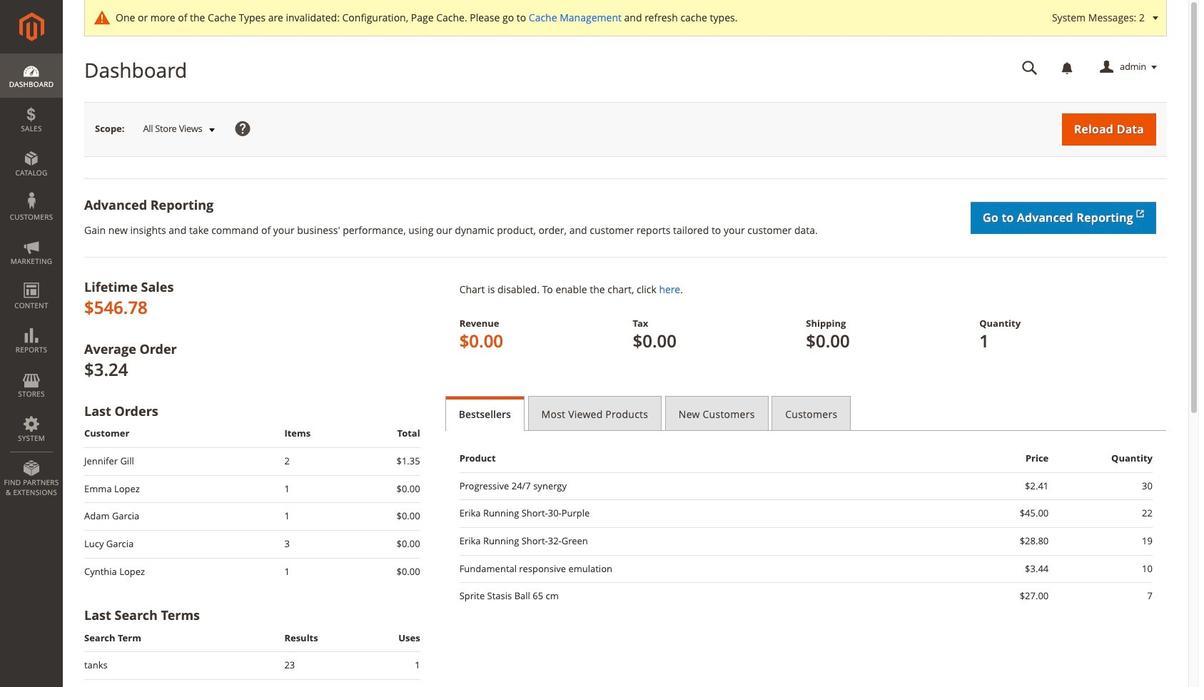 Task type: describe. For each thing, give the bounding box(es) containing it.
magento admin panel image
[[19, 12, 44, 41]]



Task type: vqa. For each thing, say whether or not it's contained in the screenshot.
tab list
yes



Task type: locate. For each thing, give the bounding box(es) containing it.
None text field
[[1013, 55, 1048, 80]]

tab list
[[445, 396, 1168, 431]]

menu bar
[[0, 54, 63, 505]]



